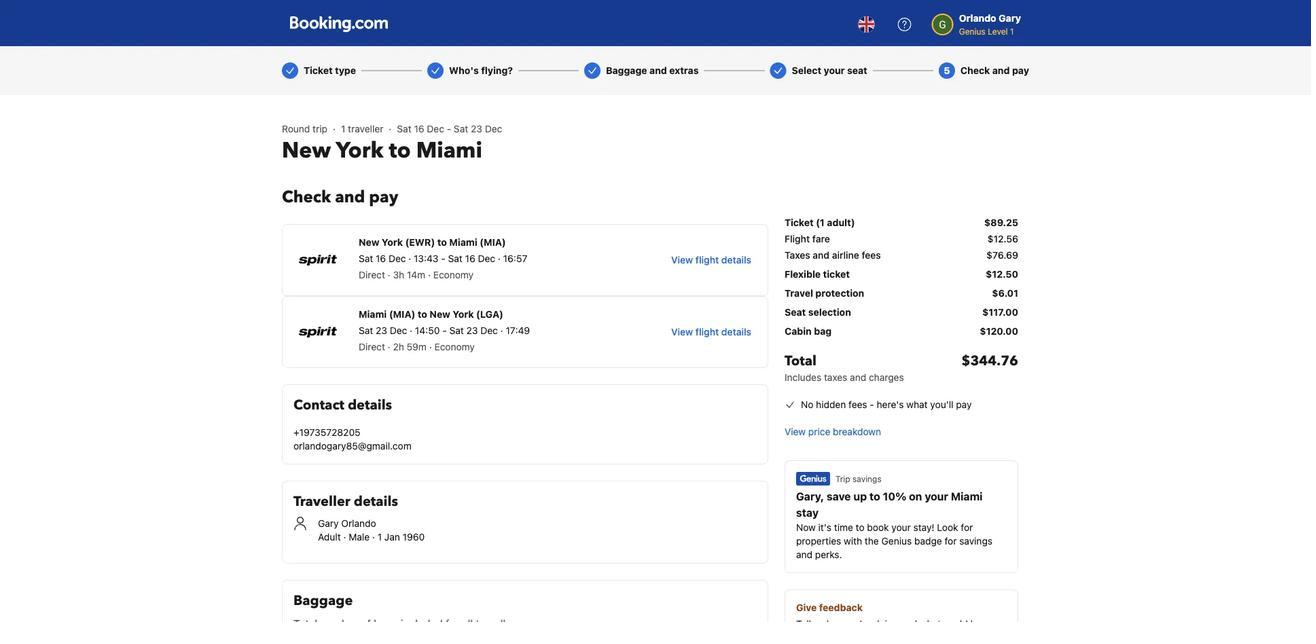 Task type: locate. For each thing, give the bounding box(es) containing it.
and down level
[[992, 65, 1010, 76]]

sat right 14:50
[[449, 325, 464, 336]]

baggage down adult
[[293, 592, 353, 610]]

17:49
[[506, 325, 530, 336]]

york left (ewr)
[[382, 237, 403, 248]]

ticket inside ticket (1 adult) cell
[[785, 217, 814, 228]]

booking.com logo image
[[290, 16, 388, 32], [290, 16, 388, 32]]

row containing flight fare
[[785, 232, 1018, 249]]

1 horizontal spatial baggage
[[606, 65, 647, 76]]

(mia) inside new york (ewr) to miami (mia) sat 16 dec · 13:43 - sat 16 dec · 16:57 direct · 3h 14m · economy
[[480, 237, 506, 248]]

0 vertical spatial economy
[[433, 269, 474, 281]]

direct inside miami (mia) to new york (lga) sat 23 dec · 14:50 - sat 23 dec · 17:49 direct · 2h 59m · economy
[[359, 341, 385, 353]]

1 vertical spatial ticket
[[785, 217, 814, 228]]

sat right 13:43
[[448, 253, 463, 264]]

flexible ticket
[[785, 269, 850, 280]]

14:50
[[415, 325, 440, 336]]

0 horizontal spatial for
[[945, 536, 957, 547]]

$117.00 cell
[[982, 306, 1018, 319]]

to
[[389, 136, 411, 165], [437, 237, 447, 248], [418, 309, 427, 320], [870, 490, 880, 503], [856, 522, 865, 533]]

miami (mia) to new york (lga) sat 23 dec · 14:50 - sat 23 dec · 17:49 direct · 2h 59m · economy
[[359, 309, 530, 353]]

1 vertical spatial savings
[[959, 536, 993, 547]]

0 vertical spatial (mia)
[[480, 237, 506, 248]]

for right look
[[961, 522, 973, 533]]

flight for 16:57
[[696, 254, 719, 266]]

and inside gary, save up to 10% on your miami stay now it's time to book your stay! look for properties with the genius badge for savings and perks.
[[796, 549, 813, 560]]

59m
[[407, 341, 427, 353]]

0 vertical spatial view flight details button
[[666, 248, 757, 272]]

0 vertical spatial gary
[[999, 13, 1021, 24]]

1 vertical spatial spirit airlines image
[[299, 313, 337, 351]]

23 down (lga)
[[466, 325, 478, 336]]

total
[[785, 352, 817, 371]]

1 horizontal spatial savings
[[959, 536, 993, 547]]

1 horizontal spatial (mia)
[[480, 237, 506, 248]]

level
[[988, 26, 1008, 36]]

direct left the 2h
[[359, 341, 385, 353]]

genius
[[959, 26, 986, 36], [882, 536, 912, 547]]

0 horizontal spatial baggage
[[293, 592, 353, 610]]

baggage for baggage
[[293, 592, 353, 610]]

·
[[333, 123, 336, 135], [389, 123, 392, 135], [409, 253, 411, 264], [498, 253, 501, 264], [388, 269, 390, 281], [428, 269, 431, 281], [410, 325, 412, 336], [500, 325, 503, 336], [388, 341, 390, 353], [429, 341, 432, 353], [343, 532, 346, 543], [372, 532, 375, 543]]

ticket (1 adult) cell
[[785, 216, 855, 230]]

3 row from the top
[[785, 249, 1018, 265]]

and
[[650, 65, 667, 76], [992, 65, 1010, 76], [335, 186, 365, 208], [813, 250, 830, 261], [850, 372, 866, 383], [796, 549, 813, 560]]

1 vertical spatial view flight details button
[[666, 320, 757, 344]]

$76.69
[[987, 250, 1018, 261]]

miami
[[416, 136, 482, 165], [449, 237, 477, 248], [359, 309, 387, 320], [951, 490, 983, 503]]

0 horizontal spatial pay
[[369, 186, 398, 208]]

$12.50
[[986, 269, 1018, 280]]

table containing total
[[785, 213, 1018, 390]]

2 vertical spatial pay
[[956, 399, 972, 410]]

1 left the traveller
[[341, 123, 345, 135]]

pay down orlando gary genius level 1 at the top of page
[[1012, 65, 1029, 76]]

row containing taxes and airline fees
[[785, 249, 1018, 265]]

0 vertical spatial for
[[961, 522, 973, 533]]

0 vertical spatial genius
[[959, 26, 986, 36]]

row containing total
[[785, 341, 1018, 390]]

economy
[[433, 269, 474, 281], [434, 341, 475, 353]]

0 vertical spatial baggage
[[606, 65, 647, 76]]

0 vertical spatial view
[[671, 254, 693, 266]]

1 horizontal spatial your
[[892, 522, 911, 533]]

0 vertical spatial savings
[[853, 474, 882, 484]]

0 vertical spatial flight
[[696, 254, 719, 266]]

1 vertical spatial 1
[[341, 123, 345, 135]]

1 direct from the top
[[359, 269, 385, 281]]

1 vertical spatial check and pay
[[282, 186, 398, 208]]

1 flight from the top
[[696, 254, 719, 266]]

1 right level
[[1010, 26, 1014, 36]]

- down who's
[[447, 123, 451, 135]]

gary,
[[796, 490, 824, 503]]

for down look
[[945, 536, 957, 547]]

1 vertical spatial (mia)
[[389, 309, 415, 320]]

savings right badge
[[959, 536, 993, 547]]

row containing seat selection
[[785, 303, 1018, 322]]

total cell
[[785, 352, 904, 385]]

· left 14:50
[[410, 325, 412, 336]]

1960
[[403, 532, 425, 543]]

who's
[[449, 65, 479, 76]]

- right 14:50
[[442, 325, 447, 336]]

dec
[[427, 123, 444, 135], [485, 123, 502, 135], [389, 253, 406, 264], [478, 253, 495, 264], [390, 325, 407, 336], [481, 325, 498, 336]]

and inside cell
[[813, 250, 830, 261]]

7 row from the top
[[785, 322, 1018, 341]]

16 right 13:43
[[465, 253, 475, 264]]

5 row from the top
[[785, 284, 1018, 303]]

and down properties
[[796, 549, 813, 560]]

miami inside gary, save up to 10% on your miami stay now it's time to book your stay! look for properties with the genius badge for savings and perks.
[[951, 490, 983, 503]]

row containing cabin bag
[[785, 322, 1018, 341]]

2 view flight details from the top
[[671, 326, 751, 338]]

1
[[1010, 26, 1014, 36], [341, 123, 345, 135], [378, 532, 382, 543]]

1 horizontal spatial ticket
[[785, 217, 814, 228]]

economy down 13:43
[[433, 269, 474, 281]]

hidden
[[816, 399, 846, 410]]

1 vertical spatial fees
[[849, 399, 867, 410]]

0 horizontal spatial genius
[[882, 536, 912, 547]]

new inside miami (mia) to new york (lga) sat 23 dec · 14:50 - sat 23 dec · 17:49 direct · 2h 59m · economy
[[430, 309, 450, 320]]

1 vertical spatial new
[[359, 237, 379, 248]]

miami inside the round trip · 1 traveller · sat 16 dec - sat 23 dec new york to miami
[[416, 136, 482, 165]]

gary inside orlando gary genius level 1
[[999, 13, 1021, 24]]

0 horizontal spatial orlando
[[341, 518, 376, 529]]

1 row from the top
[[785, 213, 1018, 232]]

ticket for ticket type
[[304, 65, 333, 76]]

fees right airline
[[862, 250, 881, 261]]

economy inside new york (ewr) to miami (mia) sat 16 dec · 13:43 - sat 16 dec · 16:57 direct · 3h 14m · economy
[[433, 269, 474, 281]]

1 horizontal spatial new
[[359, 237, 379, 248]]

gary up level
[[999, 13, 1021, 24]]

0 horizontal spatial ticket
[[304, 65, 333, 76]]

0 horizontal spatial (mia)
[[389, 309, 415, 320]]

fees right 'hidden'
[[849, 399, 867, 410]]

2 vertical spatial york
[[453, 309, 474, 320]]

it's
[[818, 522, 832, 533]]

- right 13:43
[[441, 253, 446, 264]]

price
[[808, 426, 830, 438]]

16 right the traveller
[[414, 123, 424, 135]]

- inside miami (mia) to new york (lga) sat 23 dec · 14:50 - sat 23 dec · 17:49 direct · 2h 59m · economy
[[442, 325, 447, 336]]

genius image
[[796, 472, 830, 486], [796, 472, 830, 486]]

and down the round trip · 1 traveller · sat 16 dec - sat 23 dec new york to miami
[[335, 186, 365, 208]]

0 vertical spatial york
[[336, 136, 384, 165]]

1 horizontal spatial gary
[[999, 13, 1021, 24]]

direct inside new york (ewr) to miami (mia) sat 16 dec · 13:43 - sat 16 dec · 16:57 direct · 3h 14m · economy
[[359, 269, 385, 281]]

· right 59m at the bottom left
[[429, 341, 432, 353]]

2 horizontal spatial 1
[[1010, 26, 1014, 36]]

2 vertical spatial 1
[[378, 532, 382, 543]]

· right 14m
[[428, 269, 431, 281]]

1 horizontal spatial genius
[[959, 26, 986, 36]]

0 vertical spatial pay
[[1012, 65, 1029, 76]]

1 view flight details from the top
[[671, 254, 751, 266]]

direct left 3h
[[359, 269, 385, 281]]

1 vertical spatial direct
[[359, 341, 385, 353]]

0 vertical spatial new
[[282, 136, 331, 165]]

· left 13:43
[[409, 253, 411, 264]]

on
[[909, 490, 922, 503]]

and right taxes
[[850, 372, 866, 383]]

0 horizontal spatial your
[[824, 65, 845, 76]]

1 horizontal spatial pay
[[956, 399, 972, 410]]

(mia) up 16:57
[[480, 237, 506, 248]]

$120.00 cell
[[980, 325, 1018, 338]]

cabin
[[785, 326, 812, 337]]

16 inside the round trip · 1 traveller · sat 16 dec - sat 23 dec new york to miami
[[414, 123, 424, 135]]

(mia)
[[480, 237, 506, 248], [389, 309, 415, 320]]

1 vertical spatial view
[[671, 326, 693, 338]]

2 horizontal spatial new
[[430, 309, 450, 320]]

economy for 16
[[433, 269, 474, 281]]

direct for 16
[[359, 269, 385, 281]]

flight
[[696, 254, 719, 266], [696, 326, 719, 338]]

1 vertical spatial economy
[[434, 341, 475, 353]]

1 horizontal spatial for
[[961, 522, 973, 533]]

8 row from the top
[[785, 341, 1018, 390]]

$344.76 cell
[[962, 352, 1018, 385]]

save
[[827, 490, 851, 503]]

1 inside orlando gary genius level 1
[[1010, 26, 1014, 36]]

round
[[282, 123, 310, 135]]

you'll
[[930, 399, 954, 410]]

2 direct from the top
[[359, 341, 385, 353]]

genius down book
[[882, 536, 912, 547]]

taxes
[[785, 250, 810, 261]]

and down fare
[[813, 250, 830, 261]]

1 horizontal spatial 1
[[378, 532, 382, 543]]

1 left jan
[[378, 532, 382, 543]]

sat right the traveller
[[397, 123, 411, 135]]

1 horizontal spatial check and pay
[[961, 65, 1029, 76]]

1 vertical spatial check
[[282, 186, 331, 208]]

orlando
[[959, 13, 996, 24], [341, 518, 376, 529]]

check and pay
[[961, 65, 1029, 76], [282, 186, 398, 208]]

miami inside new york (ewr) to miami (mia) sat 16 dec · 13:43 - sat 16 dec · 16:57 direct · 3h 14m · economy
[[449, 237, 477, 248]]

1 view flight details button from the top
[[666, 248, 757, 272]]

spirit airlines image
[[299, 241, 337, 279], [299, 313, 337, 351]]

0 horizontal spatial new
[[282, 136, 331, 165]]

contact details
[[293, 396, 392, 415]]

0 horizontal spatial 1
[[341, 123, 345, 135]]

traveller
[[293, 493, 350, 511]]

gary inside gary orlando adult · male · 1 jan 1960
[[318, 518, 339, 529]]

2 row from the top
[[785, 232, 1018, 249]]

0 vertical spatial check
[[961, 65, 990, 76]]

1 vertical spatial flight
[[696, 326, 719, 338]]

$6.01 cell
[[992, 287, 1018, 300]]

economy down 14:50
[[434, 341, 475, 353]]

· left 16:57
[[498, 253, 501, 264]]

extras
[[669, 65, 699, 76]]

savings up up
[[853, 474, 882, 484]]

orlando up male
[[341, 518, 376, 529]]

0 vertical spatial 1
[[1010, 26, 1014, 36]]

york left (lga)
[[453, 309, 474, 320]]

3h
[[393, 269, 404, 281]]

details
[[721, 254, 751, 266], [721, 326, 751, 338], [348, 396, 392, 415], [354, 493, 398, 511]]

0 vertical spatial view flight details
[[671, 254, 751, 266]]

(mia) up 14:50
[[389, 309, 415, 320]]

baggage left extras
[[606, 65, 647, 76]]

- inside the round trip · 1 traveller · sat 16 dec - sat 23 dec new york to miami
[[447, 123, 451, 135]]

1 vertical spatial your
[[925, 490, 949, 503]]

0 horizontal spatial check
[[282, 186, 331, 208]]

2 flight from the top
[[696, 326, 719, 338]]

table
[[785, 213, 1018, 390]]

new inside new york (ewr) to miami (mia) sat 16 dec · 13:43 - sat 16 dec · 16:57 direct · 3h 14m · economy
[[359, 237, 379, 248]]

male
[[349, 532, 370, 543]]

2 view flight details button from the top
[[666, 320, 757, 344]]

york down the traveller
[[336, 136, 384, 165]]

to inside miami (mia) to new york (lga) sat 23 dec · 14:50 - sat 23 dec · 17:49 direct · 2h 59m · economy
[[418, 309, 427, 320]]

economy inside miami (mia) to new york (lga) sat 23 dec · 14:50 - sat 23 dec · 17:49 direct · 2h 59m · economy
[[434, 341, 475, 353]]

your left stay!
[[892, 522, 911, 533]]

ticket
[[304, 65, 333, 76], [785, 217, 814, 228]]

spirit airlines image for sat 23 dec · 14:50 - sat 23 dec · 17:49
[[299, 313, 337, 351]]

1 vertical spatial baggage
[[293, 592, 353, 610]]

your left seat
[[824, 65, 845, 76]]

· right the traveller
[[389, 123, 392, 135]]

new down round
[[282, 136, 331, 165]]

new up 14:50
[[430, 309, 450, 320]]

1 horizontal spatial 16
[[414, 123, 424, 135]]

contact
[[293, 396, 344, 415]]

pay down the round trip · 1 traveller · sat 16 dec - sat 23 dec new york to miami
[[369, 186, 398, 208]]

23 down who's flying?
[[471, 123, 482, 135]]

1 vertical spatial gary
[[318, 518, 339, 529]]

gary, save up to 10% on your miami stay now it's time to book your stay! look for properties with the genius badge for savings and perks.
[[796, 490, 993, 560]]

gary up adult
[[318, 518, 339, 529]]

travel protection cell
[[785, 287, 864, 300]]

savings
[[853, 474, 882, 484], [959, 536, 993, 547]]

10%
[[883, 490, 907, 503]]

orlando up level
[[959, 13, 996, 24]]

ticket left type
[[304, 65, 333, 76]]

0 vertical spatial orlando
[[959, 13, 996, 24]]

1 vertical spatial york
[[382, 237, 403, 248]]

+19735728205
[[293, 427, 360, 438]]

0 horizontal spatial 16
[[376, 253, 386, 264]]

2 horizontal spatial 16
[[465, 253, 475, 264]]

the
[[865, 536, 879, 547]]

traveller details
[[293, 493, 398, 511]]

0 horizontal spatial gary
[[318, 518, 339, 529]]

trip
[[836, 474, 850, 484]]

flexible ticket cell
[[785, 268, 850, 281]]

genius left level
[[959, 26, 986, 36]]

0 vertical spatial fees
[[862, 250, 881, 261]]

with
[[844, 536, 862, 547]]

selection
[[808, 307, 851, 318]]

view flight details button for 16:57
[[666, 248, 757, 272]]

your right on at the right
[[925, 490, 949, 503]]

baggage
[[606, 65, 647, 76], [293, 592, 353, 610]]

1 horizontal spatial orlando
[[959, 13, 996, 24]]

pay right you'll
[[956, 399, 972, 410]]

0 vertical spatial check and pay
[[961, 65, 1029, 76]]

1 spirit airlines image from the top
[[299, 241, 337, 279]]

1 vertical spatial orlando
[[341, 518, 376, 529]]

ticket (1 adult)
[[785, 217, 855, 228]]

0 vertical spatial ticket
[[304, 65, 333, 76]]

1 vertical spatial genius
[[882, 536, 912, 547]]

ticket type
[[304, 65, 356, 76]]

(mia) inside miami (mia) to new york (lga) sat 23 dec · 14:50 - sat 23 dec · 17:49 direct · 2h 59m · economy
[[389, 309, 415, 320]]

view price breakdown link
[[785, 425, 881, 439]]

1 vertical spatial view flight details
[[671, 326, 751, 338]]

gary
[[999, 13, 1021, 24], [318, 518, 339, 529]]

type
[[335, 65, 356, 76]]

16 for york
[[414, 123, 424, 135]]

2 horizontal spatial your
[[925, 490, 949, 503]]

6 row from the top
[[785, 303, 1018, 322]]

0 vertical spatial spirit airlines image
[[299, 241, 337, 279]]

2 horizontal spatial pay
[[1012, 65, 1029, 76]]

row
[[785, 213, 1018, 232], [785, 232, 1018, 249], [785, 249, 1018, 265], [785, 265, 1018, 284], [785, 284, 1018, 303], [785, 303, 1018, 322], [785, 322, 1018, 341], [785, 341, 1018, 390]]

new left (ewr)
[[359, 237, 379, 248]]

york
[[336, 136, 384, 165], [382, 237, 403, 248], [453, 309, 474, 320]]

orlando gary genius level 1
[[959, 13, 1021, 36]]

ticket up flight
[[785, 217, 814, 228]]

protection
[[816, 288, 864, 299]]

0 horizontal spatial savings
[[853, 474, 882, 484]]

16 left 13:43
[[376, 253, 386, 264]]

0 vertical spatial direct
[[359, 269, 385, 281]]

2 spirit airlines image from the top
[[299, 313, 337, 351]]

2 vertical spatial new
[[430, 309, 450, 320]]

0 vertical spatial your
[[824, 65, 845, 76]]

23 inside the round trip · 1 traveller · sat 16 dec - sat 23 dec new york to miami
[[471, 123, 482, 135]]

4 row from the top
[[785, 265, 1018, 284]]

your
[[824, 65, 845, 76], [925, 490, 949, 503], [892, 522, 911, 533]]



Task type: vqa. For each thing, say whether or not it's contained in the screenshot.
second Wed from the bottom
no



Task type: describe. For each thing, give the bounding box(es) containing it.
taxes and airline fees cell
[[785, 249, 881, 262]]

orlando inside orlando gary genius level 1
[[959, 13, 996, 24]]

time
[[834, 522, 853, 533]]

what
[[907, 399, 928, 410]]

flight for 17:49
[[696, 326, 719, 338]]

to inside new york (ewr) to miami (mia) sat 16 dec · 13:43 - sat 16 dec · 16:57 direct · 3h 14m · economy
[[437, 237, 447, 248]]

$344.76
[[962, 352, 1018, 371]]

2 vertical spatial view
[[785, 426, 806, 438]]

now
[[796, 522, 816, 533]]

who's flying?
[[449, 65, 513, 76]]

and left extras
[[650, 65, 667, 76]]

bag
[[814, 326, 832, 337]]

airline
[[832, 250, 859, 261]]

details left cabin
[[721, 326, 751, 338]]

sat left 13:43
[[359, 253, 373, 264]]

2h
[[393, 341, 404, 353]]

- inside new york (ewr) to miami (mia) sat 16 dec · 13:43 - sat 16 dec · 16:57 direct · 3h 14m · economy
[[441, 253, 446, 264]]

and inside total includes taxes and charges
[[850, 372, 866, 383]]

flying?
[[481, 65, 513, 76]]

seat selection cell
[[785, 306, 851, 319]]

stay!
[[914, 522, 935, 533]]

view price breakdown element
[[785, 425, 881, 439]]

give feedback button
[[796, 601, 1007, 622]]

view for sat 23 dec · 14:50 - sat 23 dec · 17:49
[[671, 326, 693, 338]]

view price breakdown
[[785, 426, 881, 438]]

1 inside gary orlando adult · male · 1 jan 1960
[[378, 532, 382, 543]]

details left taxes
[[721, 254, 751, 266]]

· left 3h
[[388, 269, 390, 281]]

2 vertical spatial your
[[892, 522, 911, 533]]

breakdown
[[833, 426, 881, 438]]

details up gary orlando adult · male · 1 jan 1960
[[354, 493, 398, 511]]

$12.50 cell
[[986, 268, 1018, 281]]

16 for dec
[[376, 253, 386, 264]]

sat left 14:50
[[359, 325, 373, 336]]

feedback
[[819, 602, 863, 613]]

perks.
[[815, 549, 842, 560]]

$12.56
[[988, 233, 1018, 245]]

· left the 2h
[[388, 341, 390, 353]]

adult
[[318, 532, 341, 543]]

trip
[[313, 123, 327, 135]]

up
[[854, 490, 867, 503]]

no hidden fees - here's what you'll pay
[[801, 399, 972, 410]]

5
[[944, 65, 950, 76]]

23 left 14:50
[[376, 325, 387, 336]]

view flight details for 16:57
[[671, 254, 751, 266]]

details up +19735728205 orlandogary85@gmail.com on the bottom left of page
[[348, 396, 392, 415]]

here's
[[877, 399, 904, 410]]

1 vertical spatial for
[[945, 536, 957, 547]]

(ewr)
[[405, 237, 435, 248]]

· right male
[[372, 532, 375, 543]]

baggage and extras
[[606, 65, 699, 76]]

stay
[[796, 506, 819, 519]]

york inside the round trip · 1 traveller · sat 16 dec - sat 23 dec new york to miami
[[336, 136, 384, 165]]

traveller
[[348, 123, 383, 135]]

(lga)
[[476, 309, 503, 320]]

adult)
[[827, 217, 855, 228]]

flight fare
[[785, 233, 830, 245]]

book
[[867, 522, 889, 533]]

16:57
[[503, 253, 527, 264]]

$89.25
[[984, 217, 1018, 228]]

· right trip
[[333, 123, 336, 135]]

seat selection
[[785, 307, 851, 318]]

row containing travel protection
[[785, 284, 1018, 303]]

no
[[801, 399, 813, 410]]

fees inside cell
[[862, 250, 881, 261]]

spirit airlines image for sat 16 dec · 13:43 - sat 16 dec · 16:57
[[299, 241, 337, 279]]

13:43
[[414, 253, 439, 264]]

savings inside gary, save up to 10% on your miami stay now it's time to book your stay! look for properties with the genius badge for savings and perks.
[[959, 536, 993, 547]]

ticket for ticket (1 adult)
[[785, 217, 814, 228]]

properties
[[796, 536, 841, 547]]

york inside new york (ewr) to miami (mia) sat 16 dec · 13:43 - sat 16 dec · 16:57 direct · 3h 14m · economy
[[382, 237, 403, 248]]

taxes
[[824, 372, 847, 383]]

$117.00
[[982, 307, 1018, 318]]

- left here's
[[870, 399, 874, 410]]

round trip · 1 traveller · sat 16 dec - sat 23 dec new york to miami
[[282, 123, 502, 165]]

taxes and airline fees
[[785, 250, 881, 261]]

view for sat 16 dec · 13:43 - sat 16 dec · 16:57
[[671, 254, 693, 266]]

charges
[[869, 372, 904, 383]]

total includes taxes and charges
[[785, 352, 904, 383]]

orlandogary85@gmail.com
[[293, 441, 412, 452]]

direct for 23
[[359, 341, 385, 353]]

$6.01
[[992, 288, 1018, 299]]

seat
[[785, 307, 806, 318]]

miami inside miami (mia) to new york (lga) sat 23 dec · 14:50 - sat 23 dec · 17:49 direct · 2h 59m · economy
[[359, 309, 387, 320]]

give
[[796, 602, 817, 613]]

$89.25 cell
[[984, 216, 1018, 230]]

$12.56 cell
[[988, 232, 1018, 246]]

jan
[[384, 532, 400, 543]]

genius inside gary, save up to 10% on your miami stay now it's time to book your stay! look for properties with the genius badge for savings and perks.
[[882, 536, 912, 547]]

york inside miami (mia) to new york (lga) sat 23 dec · 14:50 - sat 23 dec · 17:49 direct · 2h 59m · economy
[[453, 309, 474, 320]]

flight
[[785, 233, 810, 245]]

trip savings
[[836, 474, 882, 484]]

look
[[937, 522, 958, 533]]

$120.00
[[980, 326, 1018, 337]]

1 horizontal spatial check
[[961, 65, 990, 76]]

row containing ticket (1 adult)
[[785, 213, 1018, 232]]

select your seat
[[792, 65, 867, 76]]

flight fare cell
[[785, 232, 830, 246]]

give feedback
[[796, 602, 863, 613]]

0 horizontal spatial check and pay
[[282, 186, 398, 208]]

travel
[[785, 288, 813, 299]]

ticket
[[823, 269, 850, 280]]

baggage for baggage and extras
[[606, 65, 647, 76]]

includes
[[785, 372, 821, 383]]

view flight details for 17:49
[[671, 326, 751, 338]]

economy for 23
[[434, 341, 475, 353]]

seat
[[847, 65, 867, 76]]

genius inside orlando gary genius level 1
[[959, 26, 986, 36]]

14m
[[407, 269, 425, 281]]

1 inside the round trip · 1 traveller · sat 16 dec - sat 23 dec new york to miami
[[341, 123, 345, 135]]

$76.69 cell
[[987, 249, 1018, 262]]

to inside the round trip · 1 traveller · sat 16 dec - sat 23 dec new york to miami
[[389, 136, 411, 165]]

badge
[[914, 536, 942, 547]]

(1
[[816, 217, 825, 228]]

sat down who's
[[454, 123, 468, 135]]

flexible
[[785, 269, 821, 280]]

· left male
[[343, 532, 346, 543]]

new inside the round trip · 1 traveller · sat 16 dec - sat 23 dec new york to miami
[[282, 136, 331, 165]]

orlando inside gary orlando adult · male · 1 jan 1960
[[341, 518, 376, 529]]

new york (ewr) to miami (mia) sat 16 dec · 13:43 - sat 16 dec · 16:57 direct · 3h 14m · economy
[[359, 237, 527, 281]]

gary orlando adult · male · 1 jan 1960
[[318, 518, 425, 543]]

· left 17:49
[[500, 325, 503, 336]]

view flight details button for 17:49
[[666, 320, 757, 344]]

fare
[[812, 233, 830, 245]]

1 vertical spatial pay
[[369, 186, 398, 208]]

travel protection
[[785, 288, 864, 299]]

cabin bag cell
[[785, 325, 832, 338]]

cabin bag
[[785, 326, 832, 337]]

row containing flexible ticket
[[785, 265, 1018, 284]]

select
[[792, 65, 821, 76]]

+19735728205 orlandogary85@gmail.com
[[293, 427, 412, 452]]



